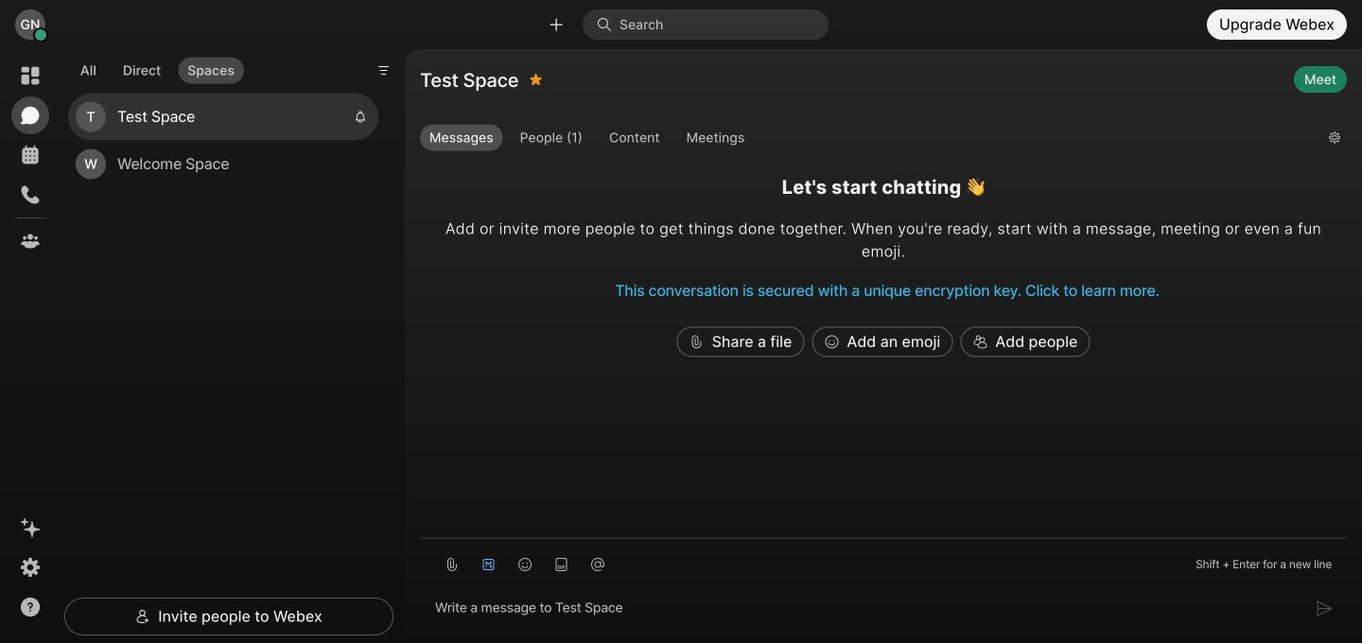 Task type: vqa. For each thing, say whether or not it's contained in the screenshot.
Search search field
no



Task type: describe. For each thing, give the bounding box(es) containing it.
message composer toolbar element
[[420, 539, 1348, 583]]

test space, you will be notified of all new messages in this space list item
[[68, 93, 379, 141]]



Task type: locate. For each thing, give the bounding box(es) containing it.
welcome space list item
[[68, 141, 379, 188]]

group
[[420, 125, 1315, 155]]

navigation
[[0, 49, 61, 644]]

you will be notified of all new messages in this space image
[[354, 110, 367, 124]]

webex tab list
[[11, 57, 49, 260]]

tab list
[[66, 46, 249, 89]]



